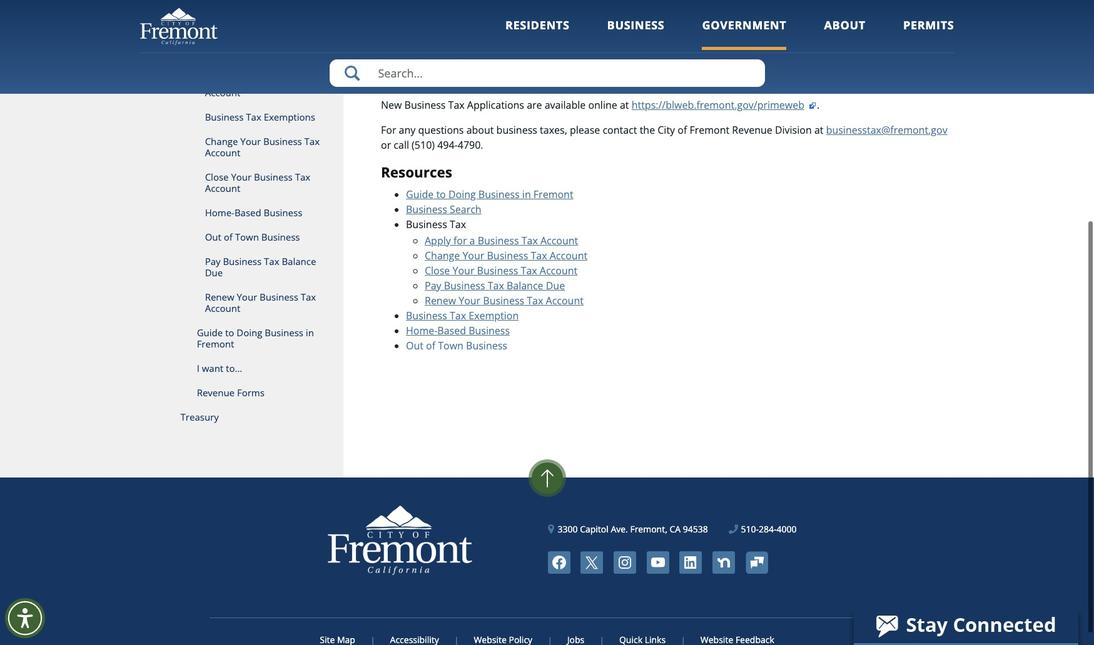 Task type: vqa. For each thing, say whether or not it's contained in the screenshot.
Mobile: within the DUSTIN CARDWELL OFFICE: 510-494-4419 MOBILE: 510-552-4954
no



Task type: locate. For each thing, give the bounding box(es) containing it.
out down business tax exemption link
[[406, 339, 424, 353]]

494- down 'questions'
[[437, 138, 458, 152]]

3300 capitol ave. fremont, ca 94538
[[558, 524, 708, 536]]

business inside pay business tax balance due
[[223, 255, 262, 268]]

close up business tax exemption link
[[425, 264, 450, 278]]

account inside apply for a business tax account
[[205, 86, 240, 99]]

1 horizontal spatial doing
[[449, 187, 476, 201]]

1 vertical spatial a
[[470, 234, 475, 247]]

0 horizontal spatial guide to doing business in fremont link
[[140, 321, 344, 357]]

business link
[[607, 18, 665, 50]]

revenue forms
[[197, 387, 265, 399]]

1 horizontal spatial at
[[815, 123, 824, 137]]

1 horizontal spatial revenue
[[732, 123, 773, 137]]

based
[[235, 206, 261, 219], [438, 324, 466, 338]]

revenue inside for any questions about business taxes, please contact the city of fremont revenue division at businesstax@fremont.gov or call (510) 494-4790.
[[732, 123, 773, 137]]

out
[[205, 231, 221, 243], [406, 339, 424, 353]]

exemptions
[[264, 111, 315, 123]]

change your business tax account link up exemption
[[425, 249, 588, 262]]

0 horizontal spatial 494-
[[407, 73, 427, 87]]

close your business tax account link up exemption
[[425, 264, 578, 278]]

pay business tax balance due link
[[140, 250, 344, 285], [425, 279, 565, 293]]

1 vertical spatial of
[[224, 231, 233, 243]]

guide to doing business in fremont link up to...
[[140, 321, 344, 357]]

0 horizontal spatial of
[[224, 231, 233, 243]]

guide inside the resources guide to doing business in fremont business search business tax apply for a business tax account change your business tax account close your business tax account pay business tax balance due renew your business tax account business tax exemption home-based business out of town business
[[406, 187, 434, 201]]

1 horizontal spatial apply for a business tax account link
[[425, 234, 578, 247]]

guide
[[406, 187, 434, 201], [197, 327, 223, 339]]

pay down out of town business
[[205, 255, 221, 268]]

i want to...
[[197, 362, 242, 375]]

footer my icon image
[[746, 552, 768, 574]]

1 horizontal spatial based
[[438, 324, 466, 338]]

due
[[205, 267, 223, 279], [546, 279, 565, 293]]

at
[[620, 98, 629, 112], [815, 123, 824, 137]]

of right city
[[678, 123, 687, 137]]

1 horizontal spatial division
[[899, 58, 935, 72]]

division
[[899, 58, 935, 72], [775, 123, 812, 137]]

for any questions about business taxes, please contact the city of fremont revenue division at businesstax@fremont.gov or call (510) 494-4790.
[[381, 123, 948, 152]]

guide down resources
[[406, 187, 434, 201]]

home- up out of town business
[[205, 206, 235, 219]]

1 vertical spatial change
[[425, 249, 460, 262]]

close up home-based business
[[205, 171, 229, 183]]

1 horizontal spatial renew
[[425, 294, 456, 308]]

revenue down the https://blweb.fremont.gov/primeweb link
[[732, 123, 773, 137]]

tax inside change your business tax account
[[304, 135, 320, 148]]

your inside the "close your business tax account"
[[231, 171, 252, 183]]

account inside renew your business tax account
[[205, 302, 240, 315]]

revenue down about link
[[856, 58, 896, 72]]

revenue forms link
[[140, 381, 344, 405]]

resources
[[381, 163, 452, 182]]

(510) right call
[[412, 138, 435, 152]]

for down search
[[454, 234, 467, 247]]

out down home-based business
[[205, 231, 221, 243]]

footer yt icon image
[[647, 552, 669, 574]]

new
[[381, 98, 402, 112]]

at right online
[[620, 98, 629, 112]]

0 vertical spatial home-
[[205, 206, 235, 219]]

1 vertical spatial close
[[425, 264, 450, 278]]

0 horizontal spatial or
[[381, 138, 391, 152]]

more
[[469, 73, 494, 87]]

1 horizontal spatial or
[[938, 58, 948, 72]]

for up business tax exemptions link
[[232, 75, 245, 88]]

change down business search link
[[425, 249, 460, 262]]

business inside apply for a business tax account
[[255, 75, 293, 88]]

284-
[[759, 524, 777, 536]]

0 vertical spatial home-based business link
[[140, 201, 344, 225]]

revenue
[[856, 58, 896, 72], [732, 123, 773, 137], [197, 387, 235, 399]]

about link
[[824, 18, 866, 50]]

1 vertical spatial apply
[[425, 234, 451, 247]]

3300 capitol ave. fremont, ca 94538 link
[[548, 523, 708, 536]]

for
[[453, 73, 466, 87], [232, 75, 245, 88], [454, 234, 467, 247]]

1 horizontal spatial a
[[470, 234, 475, 247]]

out of town business link for business tax exemption
[[406, 339, 507, 353]]

0 horizontal spatial division
[[775, 123, 812, 137]]

2 horizontal spatial revenue
[[856, 58, 896, 72]]

apply for a business tax account link for change your business tax account
[[425, 234, 578, 247]]

1 vertical spatial guide
[[197, 327, 223, 339]]

change your business tax account link down business tax exemptions
[[140, 130, 344, 165]]

a inside apply for a business tax account
[[247, 75, 252, 88]]

based up out of town business
[[235, 206, 261, 219]]

1 horizontal spatial out
[[406, 339, 424, 353]]

to up business search link
[[436, 187, 446, 201]]

0 horizontal spatial at
[[620, 98, 629, 112]]

4000
[[777, 524, 797, 536]]

1 horizontal spatial close
[[425, 264, 450, 278]]

0 vertical spatial at
[[620, 98, 629, 112]]

town inside the resources guide to doing business in fremont business search business tax apply for a business tax account change your business tax account close your business tax account pay business tax balance due renew your business tax account business tax exemption home-based business out of town business
[[438, 339, 464, 353]]

of down home-based business
[[224, 231, 233, 243]]

out of town business link down home-based business
[[140, 225, 344, 250]]

0 vertical spatial to
[[436, 187, 446, 201]]

close your business tax account link
[[140, 165, 344, 201], [425, 264, 578, 278]]

a
[[247, 75, 252, 88], [470, 234, 475, 247]]

1 vertical spatial to
[[225, 327, 234, 339]]

or inside or (510) 494-4790 for more information.
[[938, 58, 948, 72]]

1 horizontal spatial close your business tax account link
[[425, 264, 578, 278]]

tax
[[296, 75, 311, 88], [448, 98, 465, 112], [246, 111, 261, 123], [304, 135, 320, 148], [295, 171, 310, 183], [450, 217, 466, 231], [522, 234, 538, 247], [531, 249, 547, 262], [264, 255, 279, 268], [521, 264, 537, 278], [488, 279, 504, 293], [301, 291, 316, 303], [527, 294, 543, 308], [450, 309, 466, 323]]

doing inside guide to doing business in fremont
[[237, 327, 262, 339]]

0 horizontal spatial home-
[[205, 206, 235, 219]]

balance down out of town business
[[282, 255, 316, 268]]

balance
[[282, 255, 316, 268], [507, 279, 543, 293]]

1 horizontal spatial pay
[[425, 279, 441, 293]]

1 horizontal spatial town
[[438, 339, 464, 353]]

0 horizontal spatial due
[[205, 267, 223, 279]]

want
[[202, 362, 224, 375]]

account inside change your business tax account
[[205, 146, 240, 159]]

for right 4790
[[453, 73, 466, 87]]

0 vertical spatial apply
[[205, 75, 230, 88]]

apply for a business tax account link up business tax exemptions
[[140, 69, 344, 105]]

1 horizontal spatial due
[[546, 279, 565, 293]]

renew inside renew your business tax account
[[205, 291, 234, 303]]

to inside guide to doing business in fremont
[[225, 327, 234, 339]]

home- down business tax exemption link
[[406, 324, 438, 338]]

any
[[399, 123, 416, 137]]

494- up any
[[407, 73, 427, 87]]

0 horizontal spatial town
[[235, 231, 259, 243]]

1 horizontal spatial home-
[[406, 324, 438, 338]]

1 horizontal spatial (510)
[[412, 138, 435, 152]]

0 vertical spatial guide to doing business in fremont link
[[406, 187, 574, 201]]

0 vertical spatial town
[[235, 231, 259, 243]]

pay business tax balance due
[[205, 255, 316, 279]]

of down business tax exemption link
[[426, 339, 436, 353]]

town down home-based business
[[235, 231, 259, 243]]

1 vertical spatial apply for a business tax account link
[[425, 234, 578, 247]]

business search link
[[406, 202, 482, 216]]

a up business tax exemptions link
[[247, 75, 252, 88]]

businesstax@fremont.gov link
[[826, 123, 948, 137]]

based inside the resources guide to doing business in fremont business search business tax apply for a business tax account change your business tax account close your business tax account pay business tax balance due renew your business tax account business tax exemption home-based business out of town business
[[438, 324, 466, 338]]

0 vertical spatial balance
[[282, 255, 316, 268]]

0 horizontal spatial balance
[[282, 255, 316, 268]]

pay business tax balance due link down out of town business
[[140, 250, 344, 285]]

apply up business tax exemptions link
[[205, 75, 230, 88]]

fremont
[[690, 123, 730, 137], [534, 187, 574, 201], [197, 338, 234, 350]]

0 vertical spatial revenue
[[856, 58, 896, 72]]

renew down pay business tax balance due
[[205, 291, 234, 303]]

2 vertical spatial fremont
[[197, 338, 234, 350]]

business tax exemptions
[[205, 111, 315, 123]]

0 vertical spatial in
[[522, 187, 531, 201]]

questions
[[418, 123, 464, 137]]

0 horizontal spatial guide
[[197, 327, 223, 339]]

0 horizontal spatial fremont
[[197, 338, 234, 350]]

ave.
[[611, 524, 628, 536]]

0 vertical spatial doing
[[449, 187, 476, 201]]

online
[[588, 98, 617, 112]]

account
[[205, 86, 240, 99], [205, 146, 240, 159], [205, 182, 240, 195], [541, 234, 578, 247], [550, 249, 588, 262], [540, 264, 578, 278], [546, 294, 584, 308], [205, 302, 240, 315]]

guide inside guide to doing business in fremont
[[197, 327, 223, 339]]

based down business tax exemption link
[[438, 324, 466, 338]]

0 vertical spatial pay
[[205, 255, 221, 268]]

revenue down the want
[[197, 387, 235, 399]]

footer li icon image
[[680, 552, 702, 574]]

0 horizontal spatial (510)
[[381, 73, 404, 87]]

doing up search
[[449, 187, 476, 201]]

tax inside apply for a business tax account
[[296, 75, 311, 88]]

0 horizontal spatial renew your business tax account link
[[140, 285, 344, 321]]

or down for on the left top of the page
[[381, 138, 391, 152]]

2 horizontal spatial of
[[678, 123, 687, 137]]

business inside guide to doing business in fremont
[[265, 327, 303, 339]]

renew your business tax account link up exemption
[[425, 294, 584, 308]]

1 horizontal spatial balance
[[507, 279, 543, 293]]

fremont inside guide to doing business in fremont
[[197, 338, 234, 350]]

fremont inside for any questions about business taxes, please contact the city of fremont revenue division at businesstax@fremont.gov or call (510) 494-4790.
[[690, 123, 730, 137]]

out of town business link down business tax exemption link
[[406, 339, 507, 353]]

change
[[205, 135, 238, 148], [425, 249, 460, 262]]

0 vertical spatial fremont
[[690, 123, 730, 137]]

1 vertical spatial home-
[[406, 324, 438, 338]]

renew
[[205, 291, 234, 303], [425, 294, 456, 308]]

to up to...
[[225, 327, 234, 339]]

0 horizontal spatial pay business tax balance due link
[[140, 250, 344, 285]]

pay
[[205, 255, 221, 268], [425, 279, 441, 293]]

guide to doing business in fremont link
[[406, 187, 574, 201], [140, 321, 344, 357]]

out of town business
[[205, 231, 300, 243]]

government
[[702, 18, 787, 33]]

renew your business tax account link
[[140, 285, 344, 321], [425, 294, 584, 308]]

home-based business link up out of town business
[[140, 201, 344, 225]]

doing
[[449, 187, 476, 201], [237, 327, 262, 339]]

for
[[381, 123, 396, 137]]

treasury
[[181, 411, 219, 424]]

1 vertical spatial based
[[438, 324, 466, 338]]

2 vertical spatial revenue
[[197, 387, 235, 399]]

pay inside the resources guide to doing business in fremont business search business tax apply for a business tax account change your business tax account close your business tax account pay business tax balance due renew your business tax account business tax exemption home-based business out of town business
[[425, 279, 441, 293]]

0 horizontal spatial in
[[306, 327, 314, 339]]

0 vertical spatial close your business tax account link
[[140, 165, 344, 201]]

494- inside for any questions about business taxes, please contact the city of fremont revenue division at businesstax@fremont.gov or call (510) 494-4790.
[[437, 138, 458, 152]]

at down "."
[[815, 123, 824, 137]]

permits link
[[903, 18, 955, 50]]

0 vertical spatial a
[[247, 75, 252, 88]]

to...
[[226, 362, 242, 375]]

1 vertical spatial division
[[775, 123, 812, 137]]

0 vertical spatial (510)
[[381, 73, 404, 87]]

capitol
[[580, 524, 609, 536]]

out of town business link
[[140, 225, 344, 250], [406, 339, 507, 353]]

0 vertical spatial change
[[205, 135, 238, 148]]

0 horizontal spatial change
[[205, 135, 238, 148]]

apply for a business tax account link for business tax exemptions
[[140, 69, 344, 105]]

treasury link
[[140, 405, 344, 430]]

change your business tax account link
[[140, 130, 344, 165], [425, 249, 588, 262]]

please
[[570, 123, 600, 137]]

0 horizontal spatial apply
[[205, 75, 230, 88]]

home- inside the resources guide to doing business in fremont business search business tax apply for a business tax account change your business tax account close your business tax account pay business tax balance due renew your business tax account business tax exemption home-based business out of town business
[[406, 324, 438, 338]]

business
[[607, 18, 665, 33], [255, 75, 293, 88], [405, 98, 446, 112], [205, 111, 244, 123], [263, 135, 302, 148], [254, 171, 293, 183], [479, 187, 520, 201], [406, 202, 447, 216], [264, 206, 302, 219], [406, 217, 447, 231], [261, 231, 300, 243], [478, 234, 519, 247], [487, 249, 528, 262], [223, 255, 262, 268], [477, 264, 518, 278], [444, 279, 485, 293], [260, 291, 298, 303], [483, 294, 524, 308], [406, 309, 447, 323], [469, 324, 510, 338], [265, 327, 303, 339], [466, 339, 507, 353]]

apply down business search link
[[425, 234, 451, 247]]

a down search
[[470, 234, 475, 247]]

0 horizontal spatial a
[[247, 75, 252, 88]]

tax inside the "close your business tax account"
[[295, 171, 310, 183]]

0 horizontal spatial out of town business link
[[140, 225, 344, 250]]

(510) inside for any questions about business taxes, please contact the city of fremont revenue division at businesstax@fremont.gov or call (510) 494-4790.
[[412, 138, 435, 152]]

close your business tax account
[[205, 171, 310, 195]]

0 horizontal spatial change your business tax account link
[[140, 130, 344, 165]]

510-
[[741, 524, 759, 536]]

government link
[[702, 18, 787, 50]]

0 vertical spatial division
[[899, 58, 935, 72]]

1 vertical spatial balance
[[507, 279, 543, 293]]

or down permits "link"
[[938, 58, 948, 72]]

Search text field
[[329, 59, 765, 87]]

(510) up new
[[381, 73, 404, 87]]

1 vertical spatial fremont
[[534, 187, 574, 201]]

apply inside the resources guide to doing business in fremont business search business tax apply for a business tax account change your business tax account close your business tax account pay business tax balance due renew your business tax account business tax exemption home-based business out of town business
[[425, 234, 451, 247]]

1 vertical spatial in
[[306, 327, 314, 339]]

494- inside or (510) 494-4790 for more information.
[[407, 73, 427, 87]]

i want to... link
[[140, 357, 344, 381]]

1 vertical spatial town
[[438, 339, 464, 353]]

renew your business tax account link up guide to doing business in fremont
[[140, 285, 344, 321]]

0 horizontal spatial out
[[205, 231, 221, 243]]

to
[[436, 187, 446, 201], [225, 327, 234, 339]]

your
[[240, 135, 261, 148], [231, 171, 252, 183], [463, 249, 485, 262], [453, 264, 475, 278], [237, 291, 257, 303], [459, 294, 481, 308]]

2 horizontal spatial fremont
[[690, 123, 730, 137]]

1 horizontal spatial renew your business tax account link
[[425, 294, 584, 308]]

business tax exemption link
[[406, 309, 519, 323]]

doing down renew your business tax account
[[237, 327, 262, 339]]

2 vertical spatial of
[[426, 339, 436, 353]]

due inside the resources guide to doing business in fremont business search business tax apply for a business tax account change your business tax account close your business tax account pay business tax balance due renew your business tax account business tax exemption home-based business out of town business
[[546, 279, 565, 293]]

1 vertical spatial out of town business link
[[406, 339, 507, 353]]

0 vertical spatial guide
[[406, 187, 434, 201]]

home-based business
[[205, 206, 302, 219]]

1 vertical spatial (510)
[[412, 138, 435, 152]]

1 vertical spatial guide to doing business in fremont link
[[140, 321, 344, 357]]

0 horizontal spatial close
[[205, 171, 229, 183]]

for inside apply for a business tax account
[[232, 75, 245, 88]]

1 horizontal spatial fremont
[[534, 187, 574, 201]]

town
[[235, 231, 259, 243], [438, 339, 464, 353]]

1 vertical spatial or
[[381, 138, 391, 152]]

pay up business tax exemption link
[[425, 279, 441, 293]]

tax inside renew your business tax account
[[301, 291, 316, 303]]

1 vertical spatial revenue
[[732, 123, 773, 137]]

search
[[450, 202, 482, 216]]

close
[[205, 171, 229, 183], [425, 264, 450, 278]]

balance up exemption
[[507, 279, 543, 293]]

in
[[522, 187, 531, 201], [306, 327, 314, 339]]

guide to doing business in fremont link up search
[[406, 187, 574, 201]]

revenue for revenue division
[[856, 58, 896, 72]]

0 horizontal spatial revenue
[[197, 387, 235, 399]]

home-based business link down business tax exemption link
[[406, 324, 510, 338]]

1 vertical spatial 494-
[[437, 138, 458, 152]]

.
[[817, 98, 820, 112]]

change down business tax exemptions link
[[205, 135, 238, 148]]

1 vertical spatial pay
[[425, 279, 441, 293]]

renew up business tax exemption link
[[425, 294, 456, 308]]

guide up the want
[[197, 327, 223, 339]]

3300
[[558, 524, 578, 536]]

residents link
[[506, 18, 570, 50]]

of inside for any questions about business taxes, please contact the city of fremont revenue division at businesstax@fremont.gov or call (510) 494-4790.
[[678, 123, 687, 137]]

about
[[467, 123, 494, 137]]

stay connected image
[[854, 609, 1077, 644]]

fremont inside the resources guide to doing business in fremont business search business tax apply for a business tax account change your business tax account close your business tax account pay business tax balance due renew your business tax account business tax exemption home-based business out of town business
[[534, 187, 574, 201]]

0 vertical spatial or
[[938, 58, 948, 72]]

(510)
[[381, 73, 404, 87], [412, 138, 435, 152]]

town down business tax exemption link
[[438, 339, 464, 353]]

apply for a business tax account link down search
[[425, 234, 578, 247]]

1 horizontal spatial to
[[436, 187, 446, 201]]

close your business tax account link up home-based business
[[140, 165, 344, 201]]

pay business tax balance due link up exemption
[[425, 279, 565, 293]]

apply for a business tax account link
[[140, 69, 344, 105], [425, 234, 578, 247]]

1 horizontal spatial change
[[425, 249, 460, 262]]

1 horizontal spatial home-based business link
[[406, 324, 510, 338]]



Task type: describe. For each thing, give the bounding box(es) containing it.
renew inside the resources guide to doing business in fremont business search business tax apply for a business tax account change your business tax account close your business tax account pay business tax balance due renew your business tax account business tax exemption home-based business out of town business
[[425, 294, 456, 308]]

close inside the "close your business tax account"
[[205, 171, 229, 183]]

in inside the resources guide to doing business in fremont business search business tax apply for a business tax account change your business tax account close your business tax account pay business tax balance due renew your business tax account business tax exemption home-based business out of town business
[[522, 187, 531, 201]]

1 horizontal spatial change your business tax account link
[[425, 249, 588, 262]]

change inside the resources guide to doing business in fremont business search business tax apply for a business tax account change your business tax account close your business tax account pay business tax balance due renew your business tax account business tax exemption home-based business out of town business
[[425, 249, 460, 262]]

revenue division
[[856, 58, 935, 72]]

new business tax applications are available online at https://blweb.fremont.gov/primeweb
[[381, 98, 805, 112]]

(510) inside or (510) 494-4790 for more information.
[[381, 73, 404, 87]]

https://blweb.fremont.gov/primeweb link
[[632, 98, 817, 112]]

are
[[527, 98, 542, 112]]

balance inside pay business tax balance due
[[282, 255, 316, 268]]

for inside the resources guide to doing business in fremont business search business tax apply for a business tax account change your business tax account close your business tax account pay business tax balance due renew your business tax account business tax exemption home-based business out of town business
[[454, 234, 467, 247]]

revenue division link
[[856, 58, 935, 72]]

footer tw icon image
[[581, 552, 603, 574]]

1 horizontal spatial pay business tax balance due link
[[425, 279, 565, 293]]

footer fb icon image
[[548, 552, 570, 574]]

pay inside pay business tax balance due
[[205, 255, 221, 268]]

available
[[545, 98, 586, 112]]

510-284-4000
[[741, 524, 797, 536]]

resources guide to doing business in fremont business search business tax apply for a business tax account change your business tax account close your business tax account pay business tax balance due renew your business tax account business tax exemption home-based business out of town business
[[381, 163, 588, 353]]

apply inside apply for a business tax account
[[205, 75, 230, 88]]

forms
[[237, 387, 265, 399]]

due inside pay business tax balance due
[[205, 267, 223, 279]]

taxes,
[[540, 123, 567, 137]]

contact
[[603, 123, 637, 137]]

for inside or (510) 494-4790 for more information.
[[453, 73, 466, 87]]

division inside for any questions about business taxes, please contact the city of fremont revenue division at businesstax@fremont.gov or call (510) 494-4790.
[[775, 123, 812, 137]]

out of town business link for close your business tax account
[[140, 225, 344, 250]]

4790.
[[458, 138, 483, 152]]

0 vertical spatial based
[[235, 206, 261, 219]]

0 vertical spatial change your business tax account link
[[140, 130, 344, 165]]

businesstax@fremont.gov
[[826, 123, 948, 137]]

0 vertical spatial out
[[205, 231, 221, 243]]

a inside the resources guide to doing business in fremont business search business tax apply for a business tax account change your business tax account close your business tax account pay business tax balance due renew your business tax account business tax exemption home-based business out of town business
[[470, 234, 475, 247]]

business tax exemptions link
[[140, 105, 344, 130]]

at inside for any questions about business taxes, please contact the city of fremont revenue division at businesstax@fremont.gov or call (510) 494-4790.
[[815, 123, 824, 137]]

city
[[658, 123, 675, 137]]

or (510) 494-4790 for more information.
[[381, 58, 948, 87]]

doing inside the resources guide to doing business in fremont business search business tax apply for a business tax account change your business tax account close your business tax account pay business tax balance due renew your business tax account business tax exemption home-based business out of town business
[[449, 187, 476, 201]]

about
[[824, 18, 866, 33]]

1 vertical spatial close your business tax account link
[[425, 264, 578, 278]]

close inside the resources guide to doing business in fremont business search business tax apply for a business tax account change your business tax account close your business tax account pay business tax balance due renew your business tax account business tax exemption home-based business out of town business
[[425, 264, 450, 278]]

applications
[[467, 98, 524, 112]]

the
[[640, 123, 655, 137]]

510-284-4000 link
[[729, 523, 797, 536]]

94538
[[683, 524, 708, 536]]

4790
[[427, 73, 450, 87]]

to inside the resources guide to doing business in fremont business search business tax apply for a business tax account change your business tax account close your business tax account pay business tax balance due renew your business tax account business tax exemption home-based business out of town business
[[436, 187, 446, 201]]

out inside the resources guide to doing business in fremont business search business tax apply for a business tax account change your business tax account close your business tax account pay business tax balance due renew your business tax account business tax exemption home-based business out of town business
[[406, 339, 424, 353]]

footer ig icon image
[[614, 552, 636, 574]]

in inside guide to doing business in fremont
[[306, 327, 314, 339]]

home-based business link for business tax exemption
[[406, 324, 510, 338]]

guide to doing business in fremont
[[197, 327, 314, 350]]

of inside the resources guide to doing business in fremont business search business tax apply for a business tax account change your business tax account close your business tax account pay business tax balance due renew your business tax account business tax exemption home-based business out of town business
[[426, 339, 436, 353]]

or inside for any questions about business taxes, please contact the city of fremont revenue division at businesstax@fremont.gov or call (510) 494-4790.
[[381, 138, 391, 152]]

balance inside the resources guide to doing business in fremont business search business tax apply for a business tax account change your business tax account close your business tax account pay business tax balance due renew your business tax account business tax exemption home-based business out of town business
[[507, 279, 543, 293]]

renew your business tax account
[[205, 291, 316, 315]]

business inside change your business tax account
[[263, 135, 302, 148]]

apply for a business tax account
[[205, 75, 311, 99]]

call
[[394, 138, 409, 152]]

residents
[[506, 18, 570, 33]]

footer nd icon image
[[713, 552, 735, 574]]

business
[[497, 123, 537, 137]]

change your business tax account
[[205, 135, 320, 159]]

information.
[[496, 73, 554, 87]]

exemption
[[469, 309, 519, 323]]

i
[[197, 362, 199, 375]]

your inside renew your business tax account
[[237, 291, 257, 303]]

change inside change your business tax account
[[205, 135, 238, 148]]

home-based business link for close your business tax account
[[140, 201, 344, 225]]

tax inside pay business tax balance due
[[264, 255, 279, 268]]

https://blweb.fremont.gov/primeweb
[[632, 98, 805, 112]]

ca
[[670, 524, 681, 536]]

account inside the "close your business tax account"
[[205, 182, 240, 195]]

fremont,
[[630, 524, 668, 536]]

your inside change your business tax account
[[240, 135, 261, 148]]

business inside renew your business tax account
[[260, 291, 298, 303]]

0 horizontal spatial close your business tax account link
[[140, 165, 344, 201]]

business inside the "close your business tax account"
[[254, 171, 293, 183]]

permits
[[903, 18, 955, 33]]

revenue for revenue forms
[[197, 387, 235, 399]]



